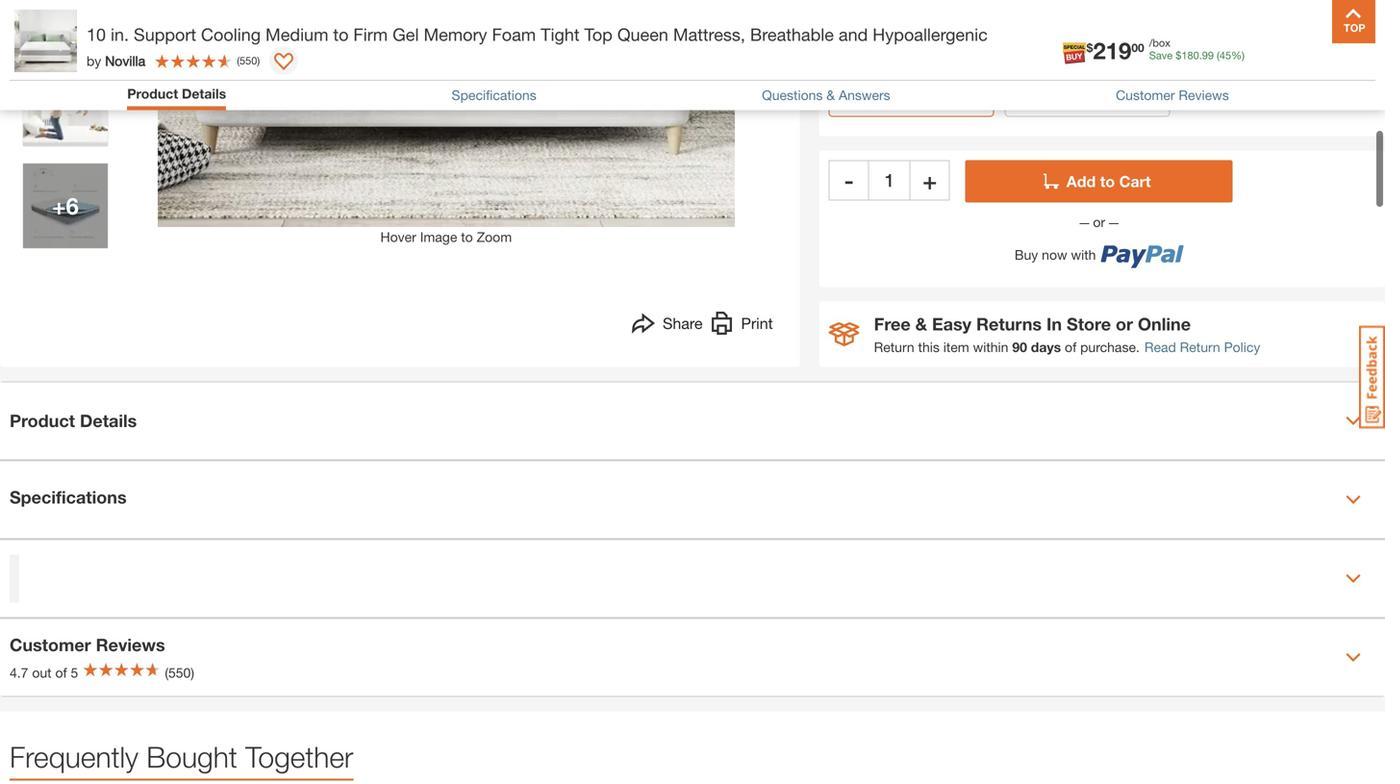 Task type: describe. For each thing, give the bounding box(es) containing it.
/box
[[1149, 37, 1171, 49]]

in
[[1047, 313, 1062, 334]]

ship
[[839, 5, 880, 28]]

frequently bought together
[[10, 740, 353, 774]]

10
[[87, 24, 106, 45]]

gel
[[393, 24, 419, 45]]

days
[[1031, 339, 1061, 355]]

+ for +
[[923, 166, 937, 194]]

26
[[926, 38, 941, 54]]

share button
[[632, 312, 703, 340]]

- button
[[829, 160, 869, 200]]

3 caret image from the top
[[1346, 571, 1361, 586]]

print
[[741, 314, 773, 332]]

4.7
[[10, 665, 28, 680]]

now
[[1042, 247, 1067, 262]]

firm
[[353, 24, 388, 45]]

1 dec from the left
[[839, 38, 865, 54]]

in.
[[111, 24, 129, 45]]

45
[[1220, 49, 1231, 62]]

breathable
[[750, 24, 834, 45]]

free & easy returns in store or online return this item within 90 days of purchase. read return policy
[[874, 313, 1260, 355]]

( 550 )
[[237, 54, 260, 67]]

550
[[240, 54, 257, 67]]

wednesday, dec 20 available
[[1015, 38, 1141, 74]]

to right add
[[1100, 172, 1115, 190]]

top
[[584, 24, 613, 45]]

to inside ship to store dec 20 - dec 26
[[885, 5, 904, 28]]

$ inside /box save $ 180 . 99 ( 45 %)
[[1176, 49, 1182, 62]]

180
[[1182, 49, 1199, 62]]

with
[[1071, 247, 1096, 262]]

mattress,
[[673, 24, 745, 45]]

2 dec from the left
[[897, 38, 922, 54]]

+ for + 6
[[52, 192, 66, 219]]

hover image to zoom button
[[158, 0, 735, 247]]

/box save $ 180 . 99 ( 45 %)
[[1149, 37, 1245, 62]]

99
[[1202, 49, 1214, 62]]

0 vertical spatial customer reviews
[[1116, 87, 1229, 103]]

0 horizontal spatial product
[[10, 410, 75, 431]]

5
[[71, 665, 78, 680]]

2 return from the left
[[1180, 339, 1220, 355]]

1 return from the left
[[874, 339, 914, 355]]

online
[[1138, 313, 1191, 334]]

1 horizontal spatial details
[[182, 86, 226, 101]]

item
[[943, 339, 969, 355]]

0 vertical spatial specifications
[[452, 87, 536, 103]]

add
[[1067, 172, 1096, 190]]

to left firm
[[333, 24, 349, 45]]

ship to store dec 20 - dec 26
[[839, 5, 958, 54]]

out
[[32, 665, 52, 680]]

(550)
[[165, 665, 194, 680]]

purchase.
[[1080, 339, 1140, 355]]

buy
[[1015, 247, 1038, 262]]

medium
[[266, 24, 328, 45]]

0 vertical spatial customer
[[1116, 87, 1175, 103]]

00
[[1132, 41, 1144, 54]]

product image image
[[14, 10, 77, 72]]

share
[[663, 314, 703, 332]]

& for questions
[[827, 87, 835, 103]]

0 horizontal spatial or
[[1089, 214, 1109, 230]]

feedback link image
[[1359, 325, 1385, 429]]

4.7 out of 5
[[10, 665, 78, 680]]

questions & answers
[[762, 87, 890, 103]]

20 inside ship to store dec 20 - dec 26
[[869, 38, 884, 54]]

free
[[839, 88, 875, 104]]

zoom
[[477, 229, 512, 245]]

1 vertical spatial reviews
[[96, 634, 165, 655]]

add to cart button
[[965, 160, 1233, 202]]

returns
[[976, 313, 1042, 334]]

$ inside $ 219 00
[[1087, 41, 1093, 54]]

image
[[420, 229, 457, 245]]

caret image for specifications
[[1346, 492, 1361, 507]]

hover
[[380, 229, 416, 245]]

219
[[1093, 37, 1132, 64]]

free
[[874, 313, 911, 334]]

within
[[973, 339, 1008, 355]]

save
[[1149, 49, 1173, 62]]

top button
[[1332, 0, 1376, 43]]

caret image for product details
[[1346, 413, 1361, 428]]

answers
[[839, 87, 890, 103]]

questions
[[762, 87, 823, 103]]



Task type: vqa. For each thing, say whether or not it's contained in the screenshot.
rightmost Customer Reviews
yes



Task type: locate. For each thing, give the bounding box(es) containing it.
1 vertical spatial of
[[55, 665, 67, 680]]

$
[[1087, 41, 1093, 54], [1176, 49, 1182, 62]]

1 vertical spatial store
[[1067, 313, 1111, 334]]

1 horizontal spatial of
[[1065, 339, 1077, 355]]

- inside ship to store dec 20 - dec 26
[[887, 38, 893, 54]]

&
[[827, 87, 835, 103], [915, 313, 927, 334]]

1 vertical spatial customer reviews
[[10, 634, 165, 655]]

$ right save at the right top of the page
[[1176, 49, 1182, 62]]

0 vertical spatial &
[[827, 87, 835, 103]]

+
[[923, 166, 937, 194], [52, 192, 66, 219]]

None field
[[869, 160, 910, 200]]

1 horizontal spatial specifications
[[452, 87, 536, 103]]

1 horizontal spatial $
[[1176, 49, 1182, 62]]

dec
[[839, 38, 865, 54], [897, 38, 922, 54], [1097, 38, 1122, 54]]

return down free
[[874, 339, 914, 355]]

0 horizontal spatial 20
[[869, 38, 884, 54]]

2 20 from the left
[[1126, 38, 1141, 54]]

1 caret image from the top
[[1346, 413, 1361, 428]]

return right read on the top
[[1180, 339, 1220, 355]]

& for free
[[915, 313, 927, 334]]

of inside free & easy returns in store or online return this item within 90 days of purchase. read return policy
[[1065, 339, 1077, 355]]

-
[[887, 38, 893, 54], [845, 166, 854, 194]]

$ 219 00
[[1087, 37, 1144, 64]]

cooling
[[201, 24, 261, 45]]

1 horizontal spatial product
[[127, 86, 178, 101]]

0 vertical spatial -
[[887, 38, 893, 54]]

display image
[[274, 53, 294, 72]]

easy
[[932, 313, 972, 334]]

20 left the /box
[[1126, 38, 1141, 54]]

hover image to zoom
[[380, 229, 512, 245]]

tight
[[541, 24, 580, 45]]

customer up 4.7 out of 5
[[10, 634, 91, 655]]

store
[[909, 5, 958, 28], [1067, 313, 1111, 334]]

1 horizontal spatial return
[[1180, 339, 1220, 355]]

caret image
[[1346, 413, 1361, 428], [1346, 492, 1361, 507], [1346, 571, 1361, 586]]

1 horizontal spatial -
[[887, 38, 893, 54]]

0 horizontal spatial -
[[845, 166, 854, 194]]

store up purchase.
[[1067, 313, 1111, 334]]

to left zoom
[[461, 229, 473, 245]]

product
[[127, 86, 178, 101], [10, 410, 75, 431]]

memory
[[424, 24, 487, 45]]

$ up available
[[1087, 41, 1093, 54]]

specifications
[[452, 87, 536, 103], [10, 487, 127, 507]]

& left free in the right of the page
[[827, 87, 835, 103]]

0 horizontal spatial customer
[[10, 634, 91, 655]]

1 vertical spatial caret image
[[1346, 492, 1361, 507]]

or up purchase.
[[1116, 313, 1133, 334]]

0 horizontal spatial details
[[80, 410, 137, 431]]

+ 6
[[52, 192, 79, 219]]

print button
[[710, 312, 773, 340]]

%)
[[1231, 49, 1245, 62]]

store up 26 in the right of the page
[[909, 5, 958, 28]]

add to cart
[[1067, 172, 1151, 190]]

10 in. support cooling medium to firm gel memory foam tight top queen mattress, breathable and hypoallergenic
[[87, 24, 988, 45]]

1 horizontal spatial or
[[1116, 313, 1133, 334]]

20
[[869, 38, 884, 54], [1126, 38, 1141, 54]]

by
[[87, 53, 101, 69]]

& inside free & easy returns in store or online return this item within 90 days of purchase. read return policy
[[915, 313, 927, 334]]

0 horizontal spatial (
[[237, 54, 240, 67]]

- right and
[[887, 38, 893, 54]]

( inside /box save $ 180 . 99 ( 45 %)
[[1217, 49, 1220, 62]]

customer
[[1116, 87, 1175, 103], [10, 634, 91, 655]]

& up this
[[915, 313, 927, 334]]

0 horizontal spatial customer reviews
[[10, 634, 165, 655]]

20 inside 'wednesday, dec 20 available'
[[1126, 38, 1141, 54]]

1 20 from the left
[[869, 38, 884, 54]]

support
[[134, 24, 196, 45]]

1 vertical spatial or
[[1116, 313, 1133, 334]]

0 horizontal spatial of
[[55, 665, 67, 680]]

dec down ship
[[839, 38, 865, 54]]

buy now with button
[[965, 232, 1233, 268]]

0 horizontal spatial store
[[909, 5, 958, 28]]

store inside free & easy returns in store or online return this item within 90 days of purchase. read return policy
[[1067, 313, 1111, 334]]

1 horizontal spatial +
[[923, 166, 937, 194]]

0 horizontal spatial dec
[[839, 38, 865, 54]]

by novilla
[[87, 53, 145, 69]]

+ button
[[910, 160, 950, 200]]

1 horizontal spatial dec
[[897, 38, 922, 54]]

1 horizontal spatial store
[[1067, 313, 1111, 334]]

buy now with
[[1015, 247, 1096, 262]]

queen
[[617, 24, 668, 45]]

1 horizontal spatial customer
[[1116, 87, 1175, 103]]

0 horizontal spatial reviews
[[96, 634, 165, 655]]

dec left 26 in the right of the page
[[897, 38, 922, 54]]

novilla
[[105, 53, 145, 69]]

0 vertical spatial caret image
[[1346, 413, 1361, 428]]

product details button
[[127, 86, 226, 105], [127, 86, 226, 101], [0, 382, 1385, 459]]

.
[[1199, 49, 1202, 62]]

return
[[874, 339, 914, 355], [1180, 339, 1220, 355]]

2 caret image from the top
[[1346, 492, 1361, 507]]

0 horizontal spatial return
[[874, 339, 914, 355]]

product details
[[127, 86, 226, 101], [10, 410, 137, 431]]

1 vertical spatial specifications
[[10, 487, 127, 507]]

or inside free & easy returns in store or online return this item within 90 days of purchase. read return policy
[[1116, 313, 1133, 334]]

1 vertical spatial customer
[[10, 634, 91, 655]]

1 horizontal spatial customer reviews
[[1116, 87, 1229, 103]]

foam
[[492, 24, 536, 45]]

1 vertical spatial details
[[80, 410, 137, 431]]

1 vertical spatial -
[[845, 166, 854, 194]]

available
[[1053, 58, 1106, 74]]

bought
[[146, 740, 237, 774]]

2 vertical spatial caret image
[[1346, 571, 1361, 586]]

0 horizontal spatial &
[[827, 87, 835, 103]]

of left the 5
[[55, 665, 67, 680]]

reviews
[[1179, 87, 1229, 103], [96, 634, 165, 655]]

customer reviews up the 5
[[10, 634, 165, 655]]

to
[[885, 5, 904, 28], [333, 24, 349, 45], [1100, 172, 1115, 190], [461, 229, 473, 245]]

caret image
[[1346, 650, 1361, 665]]

customer reviews
[[1116, 87, 1229, 103], [10, 634, 165, 655]]

20 right and
[[869, 38, 884, 54]]

0 vertical spatial or
[[1089, 214, 1109, 230]]

1 horizontal spatial 20
[[1126, 38, 1141, 54]]

multi colored novilla mattresses hd 10 q nv01 66.3 image
[[23, 61, 108, 146]]

of right days
[[1065, 339, 1077, 355]]

read return policy link
[[1145, 337, 1260, 357]]

0 horizontal spatial $
[[1087, 41, 1093, 54]]

0 vertical spatial details
[[182, 86, 226, 101]]

hypoallergenic
[[873, 24, 988, 45]]

1 horizontal spatial (
[[1217, 49, 1220, 62]]

and
[[839, 24, 868, 45]]

)
[[257, 54, 260, 67]]

1 horizontal spatial reviews
[[1179, 87, 1229, 103]]

3 dec from the left
[[1097, 38, 1122, 54]]

dec left 00
[[1097, 38, 1122, 54]]

0 horizontal spatial specifications
[[10, 487, 127, 507]]

to right ship
[[885, 5, 904, 28]]

1 vertical spatial &
[[915, 313, 927, 334]]

this
[[918, 339, 940, 355]]

wednesday,
[[1015, 38, 1093, 54]]

dec inside 'wednesday, dec 20 available'
[[1097, 38, 1122, 54]]

+ inside button
[[923, 166, 937, 194]]

( left the ) at the top left of the page
[[237, 54, 240, 67]]

icon image
[[829, 322, 860, 346]]

1 vertical spatial product details
[[10, 410, 137, 431]]

or up buy now with 'button'
[[1089, 214, 1109, 230]]

- left + button
[[845, 166, 854, 194]]

reviews up (550)
[[96, 634, 165, 655]]

read
[[1145, 339, 1176, 355]]

of
[[1065, 339, 1077, 355], [55, 665, 67, 680]]

policy
[[1224, 339, 1260, 355]]

cart
[[1119, 172, 1151, 190]]

- inside 'button'
[[845, 166, 854, 194]]

store inside ship to store dec 20 - dec 26
[[909, 5, 958, 28]]

specifications button
[[452, 87, 536, 103], [452, 87, 536, 103], [0, 461, 1385, 538]]

(
[[1217, 49, 1220, 62], [237, 54, 240, 67]]

1 vertical spatial product
[[10, 410, 75, 431]]

0 vertical spatial reviews
[[1179, 87, 1229, 103]]

reviews down .
[[1179, 87, 1229, 103]]

2 horizontal spatial dec
[[1097, 38, 1122, 54]]

0 vertical spatial product
[[127, 86, 178, 101]]

0 vertical spatial store
[[909, 5, 958, 28]]

multi colored novilla mattresses hd 10 q nv01 1d.2 image
[[23, 0, 108, 44]]

frequently
[[10, 740, 138, 774]]

0 horizontal spatial +
[[52, 192, 66, 219]]

0 vertical spatial product details
[[127, 86, 226, 101]]

0 vertical spatial of
[[1065, 339, 1077, 355]]

or
[[1089, 214, 1109, 230], [1116, 313, 1133, 334]]

customer reviews button
[[1116, 87, 1229, 103], [1116, 87, 1229, 103]]

customer down save at the right top of the page
[[1116, 87, 1175, 103]]

( right 99
[[1217, 49, 1220, 62]]

together
[[245, 740, 353, 774]]

6
[[66, 192, 79, 219]]

1 horizontal spatial &
[[915, 313, 927, 334]]

multi colored novilla mattresses hd 10 q nv01 c3.4 image
[[23, 163, 108, 248]]

customer reviews down save at the right top of the page
[[1116, 87, 1229, 103]]

90
[[1012, 339, 1027, 355]]



